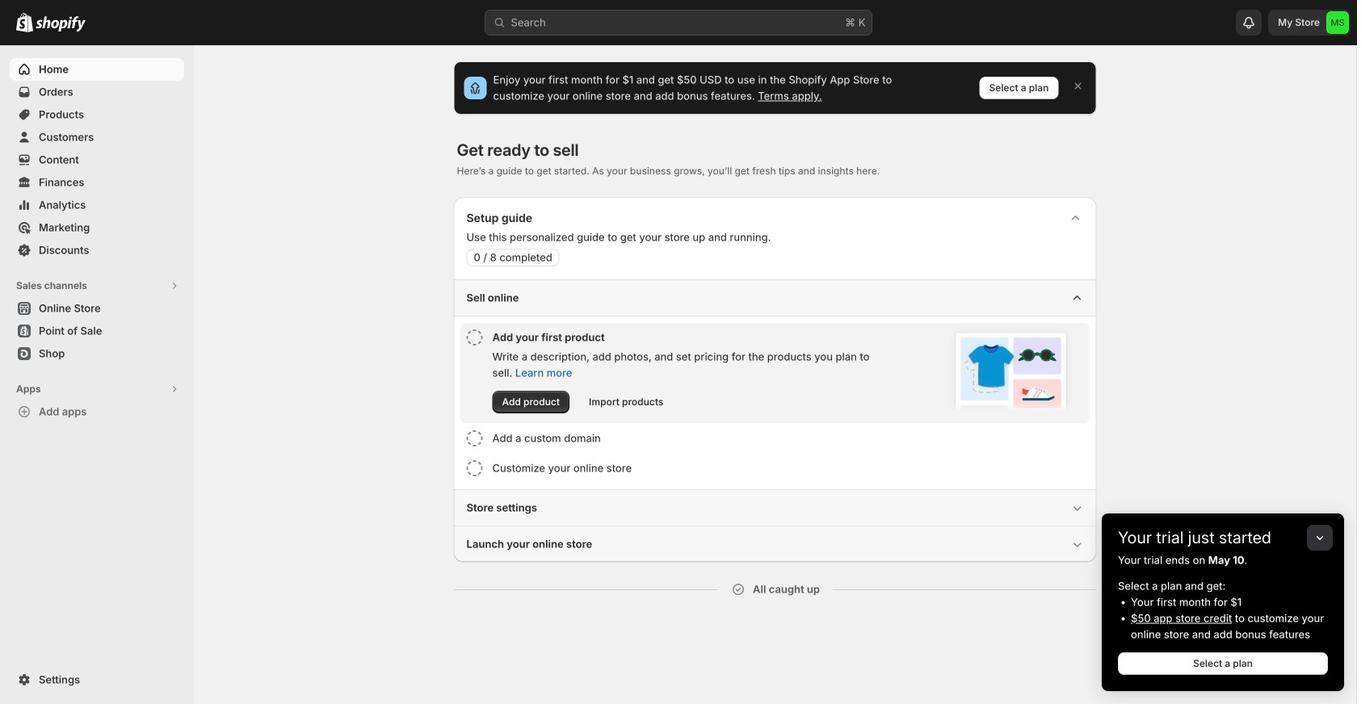Task type: describe. For each thing, give the bounding box(es) containing it.
sell online group
[[454, 279, 1097, 490]]

add your first product group
[[460, 323, 1090, 423]]

setup guide region
[[454, 197, 1097, 562]]

customize your online store group
[[460, 454, 1090, 483]]

mark add your first product as done image
[[466, 330, 483, 346]]

guide categories group
[[454, 279, 1097, 562]]

add a custom domain group
[[460, 424, 1090, 453]]



Task type: vqa. For each thing, say whether or not it's contained in the screenshot.
Customize your online store "Group"
yes



Task type: locate. For each thing, give the bounding box(es) containing it.
shopify image
[[16, 13, 33, 32], [36, 16, 86, 32]]

mark customize your online store as done image
[[466, 460, 483, 477]]

1 horizontal spatial shopify image
[[36, 16, 86, 32]]

0 horizontal spatial shopify image
[[16, 13, 33, 32]]

mark add a custom domain as done image
[[466, 431, 483, 447]]

my store image
[[1326, 11, 1349, 34]]



